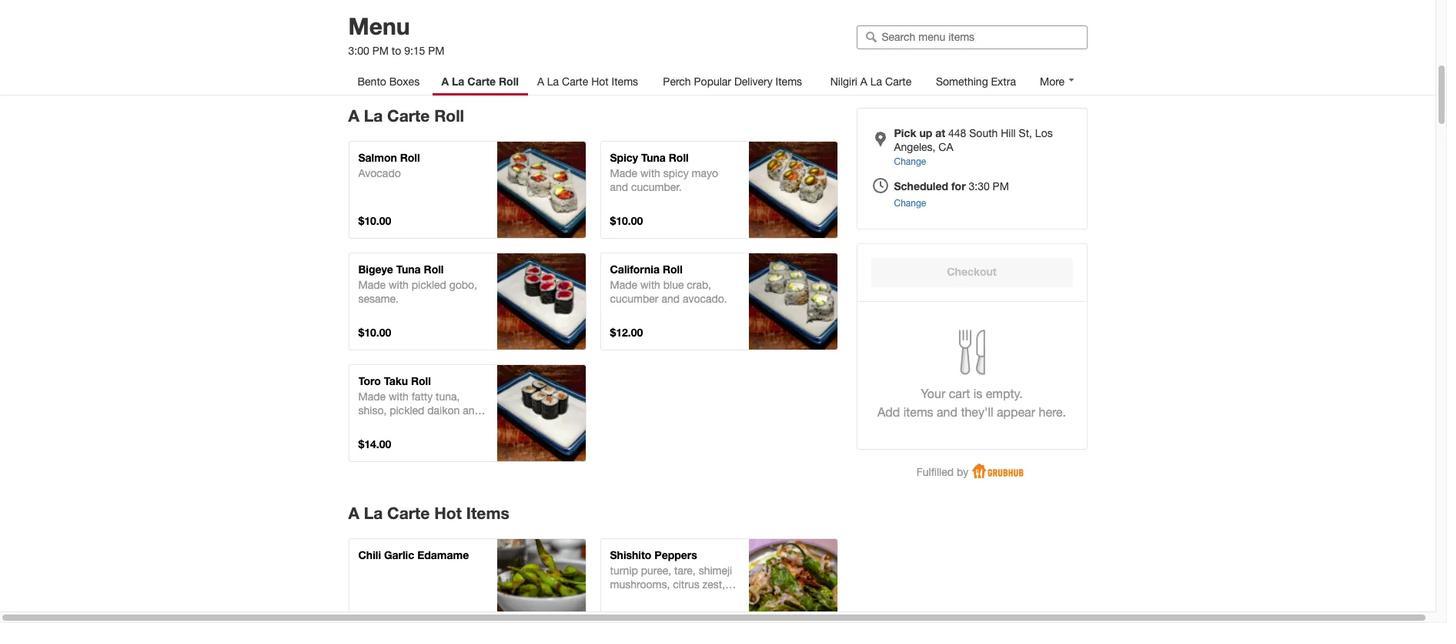 Task type: describe. For each thing, give the bounding box(es) containing it.
citrus
[[673, 578, 700, 591]]

puree,
[[641, 565, 672, 577]]

with for toro
[[389, 390, 409, 403]]

scheduled
[[895, 179, 949, 193]]

south
[[970, 127, 998, 139]]

california roll made with blue crab, cucumber and avocado.
[[610, 263, 728, 305]]

to inside menu 3:00 pm to 9:15 pm
[[392, 45, 401, 57]]

made inside california roll made with blue crab, cucumber and avocado.
[[610, 279, 638, 291]]

a la carte roll tab list
[[349, 68, 1087, 95]]

made for toro
[[359, 390, 386, 403]]

add to cart for spicy tuna roll
[[765, 176, 821, 188]]

delivery
[[735, 75, 773, 88]]

daikon
[[428, 404, 460, 417]]

9:15
[[404, 45, 425, 57]]

spicy
[[664, 167, 689, 179]]

scallion.
[[359, 418, 398, 430]]

fulfilled by
[[917, 466, 969, 478]]

1 horizontal spatial items
[[612, 75, 639, 88]]

made for spicy
[[610, 167, 638, 179]]

appear
[[997, 405, 1036, 419]]

to for salmon roll
[[536, 176, 546, 188]]

shishito peppers turnip puree, tare, shimeji mushrooms, citrus zest, bonito flakes
[[610, 548, 733, 605]]

change button for scheduled for
[[895, 196, 927, 210]]

peppers
[[655, 548, 698, 561]]

turnip
[[610, 565, 638, 577]]

24 cart image for salmon roll
[[532, 191, 551, 209]]

pick
[[895, 126, 917, 139]]

something extra
[[937, 75, 1017, 88]]

crab,
[[687, 279, 712, 291]]

448
[[949, 127, 967, 139]]

menu
[[349, 12, 410, 40]]

los
[[1036, 127, 1053, 139]]

$10.00 for bigeye
[[359, 326, 392, 339]]

nilgiri
[[831, 75, 858, 88]]

to for toro taku roll
[[536, 399, 546, 412]]

pickled inside toro taku roll made with fatty tuna, shiso, pickled daikon and scallion. $14.00
[[390, 404, 425, 417]]

cart for spicy tuna roll
[[801, 176, 821, 188]]

your cart is empty. add items and they'll appear here.
[[878, 387, 1067, 419]]

and inside your cart is empty. add items and they'll appear here.
[[937, 405, 958, 419]]

chili garlic edamame
[[359, 548, 469, 561]]

3:30
[[969, 180, 990, 193]]

add to cart for salmon roll
[[513, 176, 569, 188]]

bigeye tuna roll made with pickled gobo, sesame.
[[359, 263, 478, 305]]

is
[[974, 387, 983, 400]]

cucumber
[[610, 293, 659, 305]]

and inside toro taku roll made with fatty tuna, shiso, pickled daikon and scallion. $14.00
[[463, 404, 481, 417]]

checkout
[[948, 265, 997, 278]]

24 cart image for california roll
[[784, 303, 803, 321]]

$12.00
[[610, 326, 643, 339]]

edamame
[[418, 548, 469, 561]]

a la carte roll inside tab list
[[442, 75, 519, 88]]

up
[[920, 126, 933, 139]]

hot inside a la carte roll tab list
[[592, 75, 609, 88]]

add to cart for shishito peppers
[[765, 573, 821, 586]]

salmon roll avocado
[[359, 151, 420, 179]]

Search menu items text field
[[882, 30, 1080, 44]]

change button for pick up at
[[895, 155, 927, 169]]

pickled inside bigeye tuna roll made with pickled gobo, sesame.
[[412, 279, 447, 291]]

24 cart image for bigeye tuna roll
[[532, 303, 551, 321]]

pm inside scheduled for 3:30 pm
[[993, 180, 1010, 193]]

add inside your cart is empty. add items and they'll appear here.
[[878, 405, 901, 419]]

here.
[[1039, 405, 1067, 419]]

at
[[936, 126, 946, 139]]

with inside california roll made with blue crab, cucumber and avocado.
[[641, 279, 661, 291]]

cart
[[949, 387, 971, 400]]

and inside spicy tuna roll made with spicy mayo and cucumber.
[[610, 181, 629, 193]]

tare,
[[675, 565, 696, 577]]

shimeji
[[699, 565, 733, 577]]

fulfilled
[[917, 466, 954, 478]]

roll inside california roll made with blue crab, cucumber and avocado.
[[663, 263, 683, 276]]

mushrooms,
[[610, 578, 670, 591]]

24 cart image for toro taku roll
[[532, 414, 551, 433]]

spicy tuna roll made with spicy mayo and cucumber.
[[610, 151, 719, 193]]

add to cart for bigeye tuna roll
[[513, 288, 569, 300]]

popular
[[694, 75, 732, 88]]

change for scheduled for
[[895, 198, 927, 209]]

sesame.
[[359, 293, 399, 305]]

0 horizontal spatial items
[[467, 504, 510, 523]]

menu 3:00 pm to 9:15 pm
[[349, 12, 445, 57]]

2 horizontal spatial items
[[776, 75, 803, 88]]

they'll
[[962, 405, 994, 419]]

perch
[[663, 75, 691, 88]]

add for bigeye tuna roll
[[513, 288, 533, 300]]

tuna for spicy
[[642, 151, 666, 164]]

roll inside tab list
[[499, 75, 519, 88]]

1 vertical spatial a la carte roll
[[349, 106, 464, 126]]



Task type: vqa. For each thing, say whether or not it's contained in the screenshot.


Task type: locate. For each thing, give the bounding box(es) containing it.
2 change from the top
[[895, 198, 927, 209]]

for
[[952, 179, 966, 193]]

and
[[610, 181, 629, 193], [662, 293, 680, 305], [463, 404, 481, 417], [937, 405, 958, 419]]

pick up at
[[895, 126, 946, 139]]

roll
[[499, 75, 519, 88], [434, 106, 464, 126], [400, 151, 420, 164], [669, 151, 689, 164], [424, 263, 444, 276], [663, 263, 683, 276], [411, 374, 431, 387]]

your
[[921, 387, 946, 400]]

tuna
[[642, 151, 666, 164], [396, 263, 421, 276]]

toro
[[359, 374, 381, 387]]

0 horizontal spatial pm
[[372, 45, 389, 57]]

avocado
[[359, 167, 401, 179]]

change button down angeles,
[[895, 155, 927, 169]]

made inside bigeye tuna roll made with pickled gobo, sesame.
[[359, 279, 386, 291]]

0 vertical spatial a la carte roll
[[442, 75, 519, 88]]

items left perch
[[612, 75, 639, 88]]

add for spicy tuna roll
[[765, 176, 785, 188]]

nilgiri a la carte
[[831, 75, 912, 88]]

1 change from the top
[[895, 156, 927, 167]]

with up cucumber.
[[641, 167, 661, 179]]

roll inside salmon roll avocado
[[400, 151, 420, 164]]

add to cart for california roll
[[765, 288, 821, 300]]

roll inside toro taku roll made with fatty tuna, shiso, pickled daikon and scallion. $14.00
[[411, 374, 431, 387]]

24 cart image
[[532, 303, 551, 321], [784, 303, 803, 321], [784, 588, 803, 607]]

angeles,
[[895, 141, 936, 153]]

$10.00 down avocado
[[359, 214, 392, 227]]

made for bigeye
[[359, 279, 386, 291]]

a la carte roll right 'boxes'
[[442, 75, 519, 88]]

bonito
[[610, 592, 641, 605]]

change
[[895, 156, 927, 167], [895, 198, 927, 209]]

chili
[[359, 548, 381, 561]]

pm right 9:15
[[428, 45, 445, 57]]

a la carte roll
[[442, 75, 519, 88], [349, 106, 464, 126]]

0 vertical spatial change
[[895, 156, 927, 167]]

a la carte hot items
[[538, 75, 639, 88], [349, 504, 510, 523]]

add to cart for toro taku roll
[[513, 399, 569, 412]]

with up sesame.
[[389, 279, 409, 291]]

made up cucumber
[[610, 279, 638, 291]]

1 horizontal spatial pm
[[428, 45, 445, 57]]

add for california roll
[[765, 288, 785, 300]]

0 vertical spatial hot
[[592, 75, 609, 88]]

toro taku roll made with fatty tuna, shiso, pickled daikon and scallion. $14.00
[[359, 374, 481, 451]]

1 vertical spatial pickled
[[390, 404, 425, 417]]

with for spicy
[[641, 167, 661, 179]]

and down spicy
[[610, 181, 629, 193]]

0 vertical spatial pickled
[[412, 279, 447, 291]]

roll inside spicy tuna roll made with spicy mayo and cucumber.
[[669, 151, 689, 164]]

add for salmon roll
[[513, 176, 533, 188]]

3:00
[[349, 45, 370, 57]]

shiso,
[[359, 404, 387, 417]]

0 vertical spatial change button
[[895, 155, 927, 169]]

pm right 3:30
[[993, 180, 1010, 193]]

24 cart image for spicy tuna roll
[[784, 191, 803, 209]]

change down angeles,
[[895, 156, 927, 167]]

24 cart image for shishito peppers
[[784, 588, 803, 607]]

to for spicy tuna roll
[[788, 176, 798, 188]]

boxes
[[390, 75, 420, 88]]

0 horizontal spatial tuna
[[396, 263, 421, 276]]

empty.
[[986, 387, 1023, 400]]

made up shiso,
[[359, 390, 386, 403]]

0 horizontal spatial a la carte hot items
[[349, 504, 510, 523]]

$10.00 for salmon
[[359, 214, 392, 227]]

1 horizontal spatial hot
[[592, 75, 609, 88]]

taku
[[384, 374, 408, 387]]

shishito
[[610, 548, 652, 561]]

2 horizontal spatial pm
[[993, 180, 1010, 193]]

change button down 'scheduled'
[[895, 196, 927, 210]]

to
[[392, 45, 401, 57], [536, 176, 546, 188], [788, 176, 798, 188], [536, 288, 546, 300], [788, 288, 798, 300], [536, 399, 546, 412], [536, 573, 546, 586], [788, 573, 798, 586]]

cart
[[549, 176, 569, 188], [801, 176, 821, 188], [549, 288, 569, 300], [801, 288, 821, 300], [549, 399, 569, 412], [549, 573, 569, 586], [801, 573, 821, 586]]

pickled left 'gobo,'
[[412, 279, 447, 291]]

items right delivery
[[776, 75, 803, 88]]

pm
[[372, 45, 389, 57], [428, 45, 445, 57], [993, 180, 1010, 193]]

change down 'scheduled'
[[895, 198, 927, 209]]

made
[[610, 167, 638, 179], [359, 279, 386, 291], [610, 279, 638, 291], [359, 390, 386, 403]]

cart for toro taku roll
[[549, 399, 569, 412]]

cart for bigeye tuna roll
[[549, 288, 569, 300]]

st,
[[1019, 127, 1033, 139]]

0 vertical spatial tuna
[[642, 151, 666, 164]]

flakes
[[644, 592, 672, 605]]

1 horizontal spatial tuna
[[642, 151, 666, 164]]

gobo,
[[450, 279, 478, 291]]

la
[[452, 75, 465, 88], [547, 75, 559, 88], [871, 75, 883, 88], [364, 106, 383, 126], [364, 504, 383, 523]]

salmon
[[359, 151, 397, 164]]

bento
[[358, 75, 387, 88]]

0 horizontal spatial hot
[[434, 504, 462, 523]]

add
[[513, 176, 533, 188], [765, 176, 785, 188], [513, 288, 533, 300], [765, 288, 785, 300], [513, 399, 533, 412], [878, 405, 901, 419], [513, 573, 533, 586], [765, 573, 785, 586]]

tuna right bigeye
[[396, 263, 421, 276]]

$10.00 for spicy
[[610, 214, 643, 227]]

zest,
[[703, 578, 726, 591]]

and down the blue
[[662, 293, 680, 305]]

roll inside bigeye tuna roll made with pickled gobo, sesame.
[[424, 263, 444, 276]]

items
[[904, 405, 934, 419]]

add to cart
[[513, 176, 569, 188], [765, 176, 821, 188], [513, 288, 569, 300], [765, 288, 821, 300], [513, 399, 569, 412], [513, 573, 569, 586], [765, 573, 821, 586]]

a la carte roll down 'boxes'
[[349, 106, 464, 126]]

by
[[957, 466, 969, 478]]

to for bigeye tuna roll
[[536, 288, 546, 300]]

cart for salmon roll
[[549, 176, 569, 188]]

$10.00 down sesame.
[[359, 326, 392, 339]]

pm right 3:00
[[372, 45, 389, 57]]

2 change button from the top
[[895, 196, 927, 210]]

$10.00 down cucumber.
[[610, 214, 643, 227]]

extra
[[992, 75, 1017, 88]]

to for shishito peppers
[[788, 573, 798, 586]]

and right daikon
[[463, 404, 481, 417]]

change button
[[895, 155, 927, 169], [895, 196, 927, 210]]

fatty
[[412, 390, 433, 403]]

tuna for bigeye
[[396, 263, 421, 276]]

with inside spicy tuna roll made with spicy mayo and cucumber.
[[641, 167, 661, 179]]

garlic
[[384, 548, 415, 561]]

1 horizontal spatial a la carte hot items
[[538, 75, 639, 88]]

carte
[[468, 75, 496, 88], [562, 75, 589, 88], [886, 75, 912, 88], [387, 106, 430, 126], [387, 504, 430, 523]]

mayo
[[692, 167, 719, 179]]

with down 'taku'
[[389, 390, 409, 403]]

1 vertical spatial tuna
[[396, 263, 421, 276]]

a la carte hot items inside a la carte roll tab list
[[538, 75, 639, 88]]

bigeye
[[359, 263, 393, 276]]

with for bigeye
[[389, 279, 409, 291]]

ca
[[939, 141, 954, 153]]

tuna up the spicy
[[642, 151, 666, 164]]

1 vertical spatial a la carte hot items
[[349, 504, 510, 523]]

add for toro taku roll
[[513, 399, 533, 412]]

with inside toro taku roll made with fatty tuna, shiso, pickled daikon and scallion. $14.00
[[389, 390, 409, 403]]

something
[[937, 75, 989, 88]]

california
[[610, 263, 660, 276]]

cart for shishito peppers
[[801, 573, 821, 586]]

$14.00
[[359, 437, 392, 451]]

perch popular delivery items
[[663, 75, 803, 88]]

made inside spicy tuna roll made with spicy mayo and cucumber.
[[610, 167, 638, 179]]

and down cart
[[937, 405, 958, 419]]

scheduled for 3:30 pm
[[895, 179, 1010, 193]]

24 cart image
[[532, 191, 551, 209], [784, 191, 803, 209], [532, 414, 551, 433], [532, 588, 551, 607]]

to for california roll
[[788, 288, 798, 300]]

$10.00
[[359, 214, 392, 227], [610, 214, 643, 227], [359, 326, 392, 339]]

448 south hill st, los angeles, ca
[[895, 127, 1053, 153]]

checkout button
[[871, 258, 1073, 287]]

made inside toro taku roll made with fatty tuna, shiso, pickled daikon and scallion. $14.00
[[359, 390, 386, 403]]

pickled down fatty
[[390, 404, 425, 417]]

avocado.
[[683, 293, 728, 305]]

made up sesame.
[[359, 279, 386, 291]]

hill
[[1001, 127, 1016, 139]]

cart for california roll
[[801, 288, 821, 300]]

and inside california roll made with blue crab, cucumber and avocado.
[[662, 293, 680, 305]]

1 vertical spatial hot
[[434, 504, 462, 523]]

add for shishito peppers
[[765, 573, 785, 586]]

spicy
[[610, 151, 639, 164]]

change for pick up at
[[895, 156, 927, 167]]

blue
[[664, 279, 684, 291]]

with up cucumber
[[641, 279, 661, 291]]

items up edamame
[[467, 504, 510, 523]]

with inside bigeye tuna roll made with pickled gobo, sesame.
[[389, 279, 409, 291]]

hot
[[592, 75, 609, 88], [434, 504, 462, 523]]

1 change button from the top
[[895, 155, 927, 169]]

tuna,
[[436, 390, 460, 403]]

tuna inside spicy tuna roll made with spicy mayo and cucumber.
[[642, 151, 666, 164]]

bento boxes
[[358, 75, 420, 88]]

a
[[442, 75, 449, 88], [538, 75, 545, 88], [861, 75, 868, 88], [349, 106, 360, 126], [349, 504, 360, 523]]

1 vertical spatial change
[[895, 198, 927, 209]]

1 vertical spatial change button
[[895, 196, 927, 210]]

made down spicy
[[610, 167, 638, 179]]

cucumber.
[[632, 181, 682, 193]]

tuna inside bigeye tuna roll made with pickled gobo, sesame.
[[396, 263, 421, 276]]

0 vertical spatial a la carte hot items
[[538, 75, 639, 88]]



